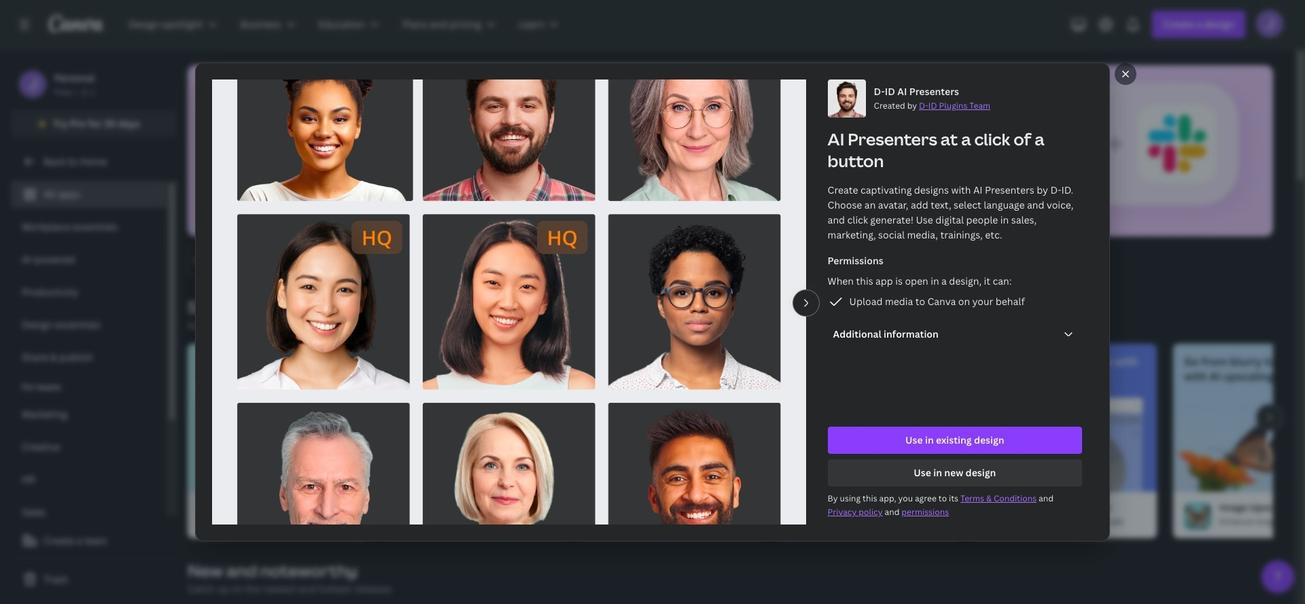 Task type: describe. For each thing, give the bounding box(es) containing it.
0 vertical spatial image upscaler image
[[1173, 396, 1305, 492]]

monday.com image
[[396, 502, 423, 529]]

2 list from the top
[[11, 401, 167, 526]]

monday.com image
[[385, 394, 566, 491]]

acquia dam (widen) image
[[593, 503, 620, 530]]

1 vertical spatial google ads image
[[790, 503, 817, 530]]

1 list from the top
[[11, 181, 167, 371]]



Task type: locate. For each thing, give the bounding box(es) containing it.
0 vertical spatial google ads image
[[779, 396, 960, 492]]

list
[[11, 181, 167, 371], [11, 401, 167, 526]]

asana image
[[188, 396, 369, 492]]

1 vertical spatial list
[[11, 401, 167, 526]]

top level navigation element
[[120, 11, 573, 38]]

google ads image
[[779, 396, 960, 492], [790, 503, 817, 530]]

image upscaler image
[[1173, 396, 1305, 492], [1184, 503, 1212, 530]]

meta design check image
[[987, 503, 1014, 530]]

Input field to search for apps search field
[[215, 248, 424, 274]]

acquia dam (widen) image
[[582, 396, 763, 492]]

1 vertical spatial image upscaler image
[[1184, 503, 1212, 530]]

0 vertical spatial list
[[11, 181, 167, 371]]

meta design check image
[[976, 396, 1157, 492]]

an image of the canva logo, a plus sign and the slack logo image
[[985, 65, 1273, 237]]

asana image
[[199, 503, 226, 530]]



Task type: vqa. For each thing, say whether or not it's contained in the screenshot.
Message Preferences
no



